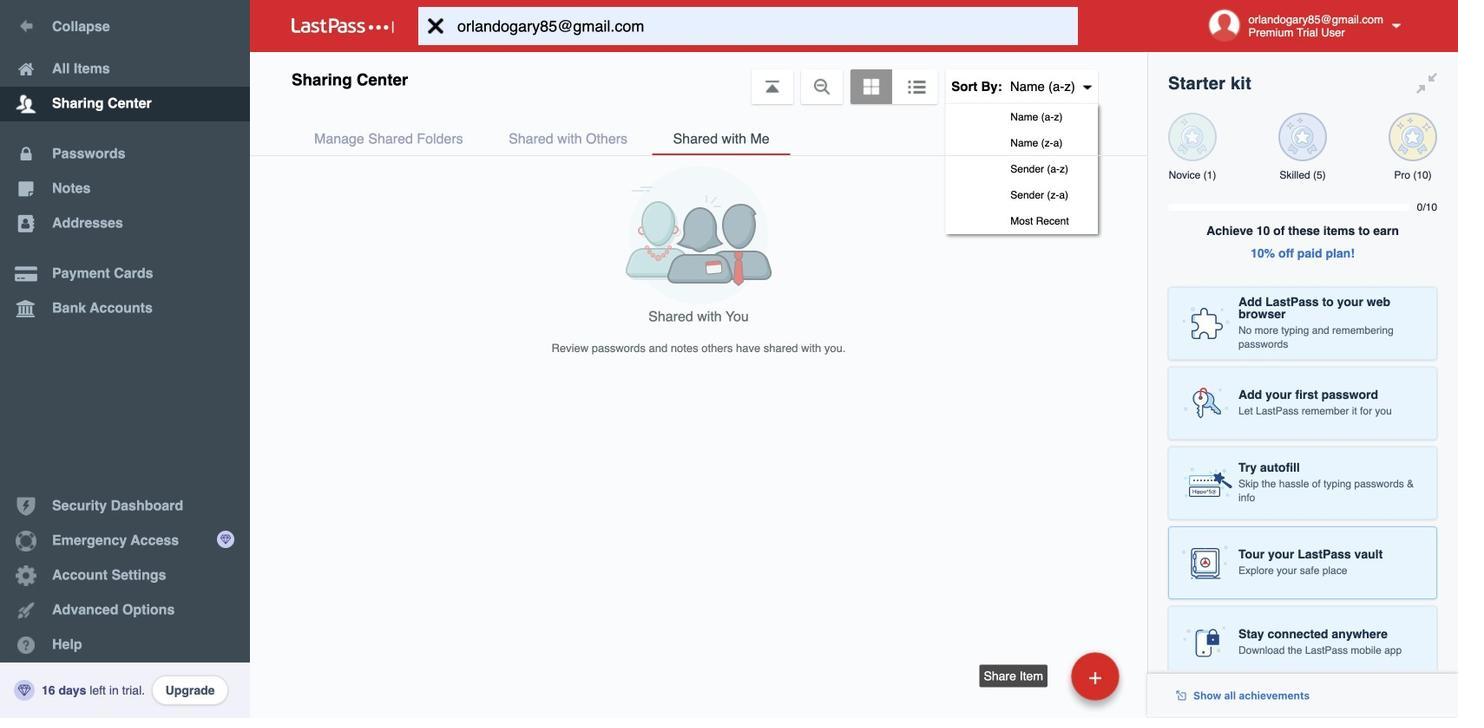 Task type: locate. For each thing, give the bounding box(es) containing it.
clear search image
[[419, 7, 453, 45]]

main navigation navigation
[[0, 0, 250, 719]]

lastpass image
[[292, 18, 394, 34]]



Task type: describe. For each thing, give the bounding box(es) containing it.
new item navigation
[[980, 648, 1131, 719]]

Search search field
[[419, 7, 1112, 45]]

vault options navigation
[[250, 52, 1148, 234]]

search my received shares text field
[[419, 7, 1112, 45]]



Task type: vqa. For each thing, say whether or not it's contained in the screenshot.
new item icon at the bottom
no



